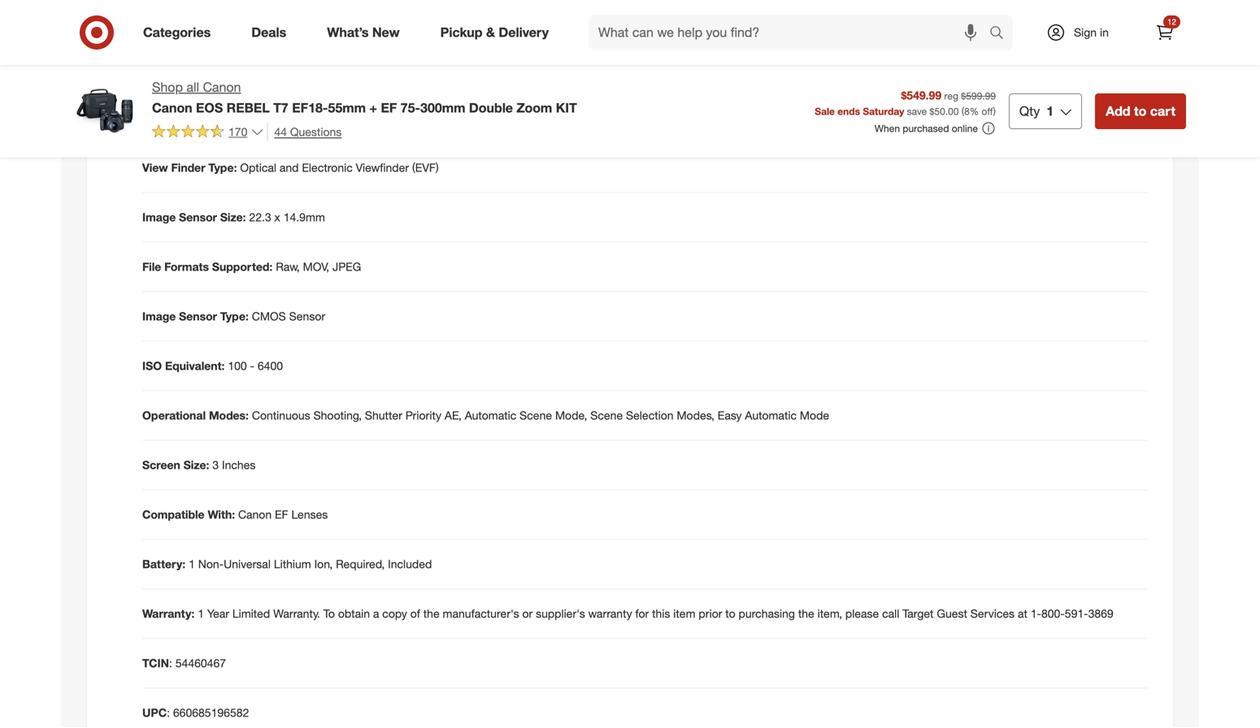 Task type: vqa. For each thing, say whether or not it's contained in the screenshot.


Task type: describe. For each thing, give the bounding box(es) containing it.
limited
[[232, 607, 270, 621]]

warranty:
[[142, 607, 195, 621]]

non-
[[198, 557, 224, 572]]

to inside button
[[1134, 103, 1147, 119]]

What can we help you find? suggestions appear below search field
[[589, 15, 994, 50]]

zoom
[[517, 100, 552, 116]]

what's new
[[327, 24, 400, 40]]

tcin : 54460467
[[142, 657, 226, 671]]

included
[[388, 557, 432, 572]]

maximum
[[142, 61, 195, 76]]

22.3
[[249, 210, 271, 225]]

viewfinder
[[356, 161, 409, 175]]

formats
[[164, 260, 209, 274]]

75-
[[401, 100, 420, 116]]

canon for with:
[[238, 508, 272, 522]]

qty
[[1020, 103, 1040, 119]]

1 for warranty:
[[198, 607, 204, 621]]

1 vertical spatial canon
[[152, 100, 192, 116]]

at
[[1018, 607, 1028, 621]]

daylight,
[[297, 111, 341, 125]]

compatible
[[142, 508, 205, 522]]

add to cart button
[[1096, 93, 1186, 129]]

warranty: 1 year limited warranty. to obtain a copy of the manufacturer's or supplier's warranty for this item prior to purchasing the item, please call target guest services at 1-800-591-3869
[[142, 607, 1114, 621]]

image for image sensor type: cmos sensor
[[142, 309, 176, 324]]

1 vertical spatial modes:
[[209, 409, 249, 423]]

type: for view finder type:
[[209, 161, 237, 175]]

image of canon eos rebel t7 ef18-55mm + ef 75-300mm double zoom kit image
[[74, 78, 139, 143]]

new
[[372, 24, 400, 40]]

iso equivalent: 100 - 6400
[[142, 359, 283, 373]]

upc
[[142, 706, 167, 720]]

operational modes: continuous shooting, shutter priority ae, automatic scene mode, scene selection modes, easy automatic mode
[[142, 409, 830, 423]]

or
[[522, 607, 533, 621]]

t7
[[273, 100, 289, 116]]

lenses
[[291, 508, 328, 522]]

8
[[964, 105, 970, 117]]

lithium
[[274, 557, 311, 572]]

battery:
[[142, 557, 186, 572]]

shooting,
[[314, 409, 362, 423]]

1 horizontal spatial size:
[[220, 210, 246, 225]]

jpeg
[[333, 260, 361, 274]]

categories
[[143, 24, 211, 40]]

pickup & delivery link
[[427, 15, 569, 50]]

compatibility:
[[243, 12, 318, 26]]

&
[[486, 24, 495, 40]]

categories link
[[129, 15, 231, 50]]

sign in
[[1074, 25, 1109, 39]]

battery: 1 non-universal lithium ion, required, included
[[142, 557, 432, 572]]

1 horizontal spatial x
[[291, 61, 297, 76]]

a
[[373, 607, 379, 621]]

sun
[[267, 111, 287, 125]]

in
[[1100, 25, 1109, 39]]

6000
[[332, 61, 357, 76]]

sensor right cmos
[[289, 309, 325, 324]]

obtain
[[338, 607, 370, 621]]

$549.99
[[901, 88, 942, 102]]

to
[[323, 607, 335, 621]]

white balance modes: sun / daylight, tungsten, auto, cloudy
[[142, 111, 461, 125]]

with:
[[208, 508, 235, 522]]

prior
[[699, 607, 722, 621]]

purchasing
[[739, 607, 795, 621]]

apple
[[321, 12, 351, 26]]

maximum resolution: 1080 x 1080, 6000 x 4000
[[142, 61, 395, 76]]

300mm
[[420, 100, 466, 116]]

-
[[250, 359, 255, 373]]

44
[[274, 125, 287, 139]]

call
[[882, 607, 900, 621]]

pickup & delivery
[[440, 24, 549, 40]]

inches
[[222, 458, 256, 472]]

4000
[[370, 61, 395, 76]]

ef inside shop all canon canon eos rebel t7 ef18-55mm + ef 75-300mm double zoom kit
[[381, 100, 397, 116]]

1080
[[263, 61, 288, 76]]

modes,
[[677, 409, 715, 423]]

591-
[[1065, 607, 1089, 621]]

cloudy
[[425, 111, 461, 125]]

compatible with: canon ef lenses
[[142, 508, 328, 522]]

12 link
[[1147, 15, 1183, 50]]

kit
[[556, 100, 577, 116]]

questions
[[290, 125, 342, 139]]

170
[[229, 125, 247, 139]]

shutter
[[365, 409, 402, 423]]

sale
[[815, 105, 835, 117]]

deals link
[[238, 15, 307, 50]]

170 link
[[152, 123, 264, 143]]

1 vertical spatial size:
[[184, 458, 209, 472]]

balance
[[176, 111, 220, 125]]

iso
[[142, 359, 162, 373]]

pickup
[[440, 24, 483, 40]]

14.9mm
[[284, 210, 325, 225]]



Task type: locate. For each thing, give the bounding box(es) containing it.
view finder type: optical and electronic viewfinder (evf)
[[142, 161, 439, 175]]

: left 660685196582
[[167, 706, 170, 720]]

2 vertical spatial canon
[[238, 508, 272, 522]]

sensor down finder
[[179, 210, 217, 225]]

image for image sensor size: 22.3 x 14.9mm
[[142, 210, 176, 225]]

ef left 'lenses'
[[275, 508, 288, 522]]

0 vertical spatial :
[[169, 657, 172, 671]]

1 horizontal spatial to
[[1134, 103, 1147, 119]]

size: left 3
[[184, 458, 209, 472]]

1 horizontal spatial the
[[798, 607, 815, 621]]

file formats supported: raw, mov, jpeg
[[142, 260, 361, 274]]

continuous
[[252, 409, 310, 423]]

canon down 'shop'
[[152, 100, 192, 116]]

1-
[[1031, 607, 1042, 621]]

ef18-
[[292, 100, 328, 116]]

guest
[[937, 607, 968, 621]]

1 left year
[[198, 607, 204, 621]]

1 vertical spatial to
[[726, 607, 736, 621]]

add to cart
[[1106, 103, 1176, 119]]

)
[[993, 105, 996, 117]]

to right add
[[1134, 103, 1147, 119]]

type: for image sensor type:
[[220, 309, 249, 324]]

1 vertical spatial 1
[[189, 557, 195, 572]]

year
[[207, 607, 229, 621]]

canon right with:
[[238, 508, 272, 522]]

0 horizontal spatial to
[[726, 607, 736, 621]]

canon down 'resolution:'
[[203, 79, 241, 95]]

sensor up equivalent:
[[179, 309, 217, 324]]

0 horizontal spatial scene
[[520, 409, 552, 423]]

universal
[[224, 557, 271, 572]]

1 left non-
[[189, 557, 195, 572]]

mode
[[800, 409, 830, 423]]

reg
[[944, 90, 959, 102]]

search button
[[982, 15, 1021, 54]]

2 horizontal spatial 1
[[1047, 103, 1054, 119]]

warranty
[[588, 607, 632, 621]]

supported:
[[212, 260, 273, 274]]

+
[[370, 100, 377, 116]]

2 scene from the left
[[591, 409, 623, 423]]

0 vertical spatial type:
[[209, 161, 237, 175]]

modes: down 100
[[209, 409, 249, 423]]

1 right the qty
[[1047, 103, 1054, 119]]

deals
[[251, 24, 286, 40]]

when purchased online
[[875, 122, 978, 135]]

resolution:
[[198, 61, 260, 76]]

2 automatic from the left
[[745, 409, 797, 423]]

0 vertical spatial image
[[142, 210, 176, 225]]

operating
[[142, 12, 196, 26]]

sign in link
[[1033, 15, 1134, 50]]

scene right mode,
[[591, 409, 623, 423]]

equivalent:
[[165, 359, 225, 373]]

3
[[212, 458, 219, 472]]

100
[[228, 359, 247, 373]]

ends
[[838, 105, 860, 117]]

size:
[[220, 210, 246, 225], [184, 458, 209, 472]]

purchased
[[903, 122, 949, 135]]

1 for battery:
[[189, 557, 195, 572]]

white
[[142, 111, 173, 125]]

scene left mode,
[[520, 409, 552, 423]]

type: left cmos
[[220, 309, 249, 324]]

50.00
[[935, 105, 959, 117]]

ion,
[[314, 557, 333, 572]]

1 vertical spatial image
[[142, 309, 176, 324]]

all
[[187, 79, 199, 95]]

1 scene from the left
[[520, 409, 552, 423]]

%
[[970, 105, 979, 117]]

0 horizontal spatial ef
[[275, 508, 288, 522]]

0 vertical spatial to
[[1134, 103, 1147, 119]]

1 the from the left
[[423, 607, 440, 621]]

0 horizontal spatial size:
[[184, 458, 209, 472]]

image up iso at left
[[142, 309, 176, 324]]

operational
[[142, 409, 206, 423]]

0 horizontal spatial automatic
[[465, 409, 517, 423]]

add
[[1106, 103, 1131, 119]]

tungsten,
[[344, 111, 392, 125]]

1 for qty
[[1047, 103, 1054, 119]]

: for tcin
[[169, 657, 172, 671]]

: for upc
[[167, 706, 170, 720]]

what's new link
[[313, 15, 420, 50]]

x right 22.3
[[274, 210, 280, 225]]

1 automatic from the left
[[465, 409, 517, 423]]

1 horizontal spatial automatic
[[745, 409, 797, 423]]

delivery
[[499, 24, 549, 40]]

qty 1
[[1020, 103, 1054, 119]]

(
[[962, 105, 964, 117]]

ef right +
[[381, 100, 397, 116]]

0 vertical spatial modes:
[[224, 111, 263, 125]]

size: left 22.3
[[220, 210, 246, 225]]

x left 4000
[[360, 61, 366, 76]]

12
[[1168, 17, 1177, 27]]

automatic right the easy
[[745, 409, 797, 423]]

screen
[[142, 458, 180, 472]]

1
[[1047, 103, 1054, 119], [189, 557, 195, 572], [198, 607, 204, 621]]

800-
[[1042, 607, 1065, 621]]

0 horizontal spatial 1
[[189, 557, 195, 572]]

auto,
[[396, 111, 422, 125]]

search
[[982, 26, 1021, 42]]

$
[[930, 105, 935, 117]]

finder
[[171, 161, 205, 175]]

ae,
[[445, 409, 462, 423]]

0 horizontal spatial x
[[274, 210, 280, 225]]

1 horizontal spatial ef
[[381, 100, 397, 116]]

1 horizontal spatial scene
[[591, 409, 623, 423]]

x right the 1080
[[291, 61, 297, 76]]

easy
[[718, 409, 742, 423]]

automatic right ae,
[[465, 409, 517, 423]]

ef
[[381, 100, 397, 116], [275, 508, 288, 522]]

1 vertical spatial type:
[[220, 309, 249, 324]]

2 image from the top
[[142, 309, 176, 324]]

save
[[907, 105, 927, 117]]

0 horizontal spatial the
[[423, 607, 440, 621]]

the right "of"
[[423, 607, 440, 621]]

1080,
[[300, 61, 329, 76]]

0 vertical spatial size:
[[220, 210, 246, 225]]

2 the from the left
[[798, 607, 815, 621]]

copy
[[382, 607, 407, 621]]

online
[[952, 122, 978, 135]]

: left 54460467
[[169, 657, 172, 671]]

the left item,
[[798, 607, 815, 621]]

optical
[[240, 161, 276, 175]]

1 image from the top
[[142, 210, 176, 225]]

canon for all
[[203, 79, 241, 95]]

priority
[[406, 409, 442, 423]]

2 vertical spatial 1
[[198, 607, 204, 621]]

0 vertical spatial 1
[[1047, 103, 1054, 119]]

please
[[846, 607, 879, 621]]

1 vertical spatial ef
[[275, 508, 288, 522]]

image sensor type: cmos sensor
[[142, 309, 325, 324]]

0 vertical spatial ef
[[381, 100, 397, 116]]

for
[[636, 607, 649, 621]]

rebel
[[227, 100, 270, 116]]

sensor for type:
[[179, 309, 217, 324]]

3869
[[1089, 607, 1114, 621]]

type: right finder
[[209, 161, 237, 175]]

type:
[[209, 161, 237, 175], [220, 309, 249, 324]]

1 horizontal spatial 1
[[198, 607, 204, 621]]

raw,
[[276, 260, 300, 274]]

item
[[674, 607, 696, 621]]

operating system compatibility: apple ios, android
[[142, 12, 418, 26]]

sensor for size:
[[179, 210, 217, 225]]

modes: left sun
[[224, 111, 263, 125]]

to right prior at bottom
[[726, 607, 736, 621]]

image sensor size: 22.3 x 14.9mm
[[142, 210, 325, 225]]

2 horizontal spatial x
[[360, 61, 366, 76]]

what's
[[327, 24, 369, 40]]

mode,
[[555, 409, 587, 423]]

image down view
[[142, 210, 176, 225]]

0 vertical spatial canon
[[203, 79, 241, 95]]

shop
[[152, 79, 183, 95]]

item,
[[818, 607, 842, 621]]

1 vertical spatial :
[[167, 706, 170, 720]]

modes:
[[224, 111, 263, 125], [209, 409, 249, 423]]



